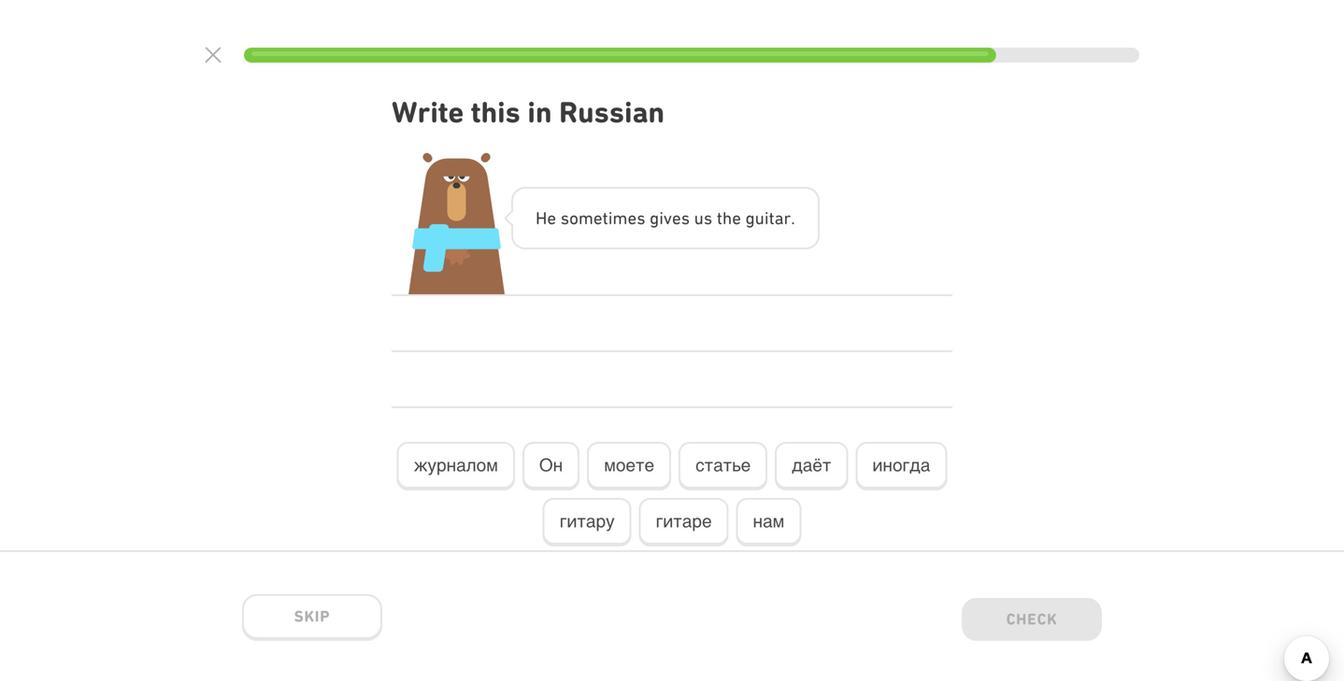 Task type: describe. For each thing, give the bounding box(es) containing it.
skip button
[[242, 595, 382, 641]]

2 s from the left
[[637, 208, 646, 228]]

3 s from the left
[[681, 208, 690, 228]]

write this in russian
[[392, 95, 665, 130]]

статье button
[[679, 442, 768, 491]]

нам button
[[736, 498, 802, 547]]

check
[[1007, 610, 1058, 629]]

гитаре
[[656, 512, 712, 532]]

check button
[[962, 598, 1102, 645]]

t h e
[[717, 208, 741, 228]]

3 i from the left
[[765, 208, 769, 228]]

даёт button
[[775, 442, 848, 491]]

skip
[[294, 608, 330, 626]]

гитару
[[560, 512, 615, 532]]

моете
[[604, 455, 655, 476]]

1 i from the left
[[608, 208, 613, 228]]

он button
[[523, 442, 580, 491]]

2 m from the left
[[613, 208, 628, 228]]

5 e from the left
[[732, 208, 741, 228]]

h e s o m e t i m e s g i v e s u s
[[536, 208, 713, 228]]

.
[[791, 208, 796, 228]]

o
[[570, 208, 579, 228]]

3 t from the left
[[769, 208, 775, 228]]

1 u from the left
[[694, 208, 704, 228]]

журналом
[[414, 455, 498, 476]]

журналом button
[[397, 442, 515, 491]]

статье
[[696, 455, 751, 476]]

2 g from the left
[[746, 208, 755, 228]]

1 t from the left
[[603, 208, 608, 228]]

this
[[471, 95, 521, 130]]



Task type: vqa. For each thing, say whether or not it's contained in the screenshot.
Он on the left bottom of the page
yes



Task type: locate. For each thing, give the bounding box(es) containing it.
u
[[694, 208, 704, 228], [755, 208, 765, 228]]

in
[[528, 95, 552, 130]]

1 g from the left
[[650, 208, 659, 228]]

0 horizontal spatial u
[[694, 208, 704, 228]]

e left v
[[628, 208, 637, 228]]

t right o
[[603, 208, 608, 228]]

2 i from the left
[[659, 208, 664, 228]]

гитаре button
[[639, 498, 729, 547]]

2 horizontal spatial i
[[765, 208, 769, 228]]

e left o
[[547, 208, 556, 228]]

u left the a
[[755, 208, 765, 228]]

g
[[650, 208, 659, 228], [746, 208, 755, 228]]

m right h
[[579, 208, 594, 228]]

моете button
[[587, 442, 671, 491]]

2 u from the left
[[755, 208, 765, 228]]

e left h
[[672, 208, 681, 228]]

даёт
[[792, 455, 832, 476]]

4 s from the left
[[704, 208, 713, 228]]

g right t h e
[[746, 208, 755, 228]]

write
[[392, 95, 464, 130]]

1 horizontal spatial t
[[717, 208, 723, 228]]

гитару button
[[543, 498, 632, 547]]

i left h
[[659, 208, 664, 228]]

2 t from the left
[[717, 208, 723, 228]]

2 horizontal spatial t
[[769, 208, 775, 228]]

t left r
[[769, 208, 775, 228]]

3 e from the left
[[628, 208, 637, 228]]

1 horizontal spatial u
[[755, 208, 765, 228]]

u left h
[[694, 208, 704, 228]]

m
[[579, 208, 594, 228], [613, 208, 628, 228]]

нам
[[753, 512, 785, 532]]

g left v
[[650, 208, 659, 228]]

он
[[539, 455, 563, 476]]

иногда
[[873, 455, 931, 476]]

r
[[784, 208, 791, 228]]

e
[[547, 208, 556, 228], [594, 208, 603, 228], [628, 208, 637, 228], [672, 208, 681, 228], [732, 208, 741, 228]]

m right o
[[613, 208, 628, 228]]

s left h
[[704, 208, 713, 228]]

russian
[[559, 95, 665, 130]]

v
[[664, 208, 672, 228]]

1 m from the left
[[579, 208, 594, 228]]

0 horizontal spatial t
[[603, 208, 608, 228]]

s right v
[[681, 208, 690, 228]]

progress bar
[[244, 48, 1140, 63]]

g u i t a r .
[[746, 208, 796, 228]]

i right o
[[608, 208, 613, 228]]

h
[[723, 208, 732, 228]]

e left g u i t a r .
[[732, 208, 741, 228]]

0 horizontal spatial g
[[650, 208, 659, 228]]

0 horizontal spatial i
[[608, 208, 613, 228]]

i
[[608, 208, 613, 228], [659, 208, 664, 228], [765, 208, 769, 228]]

h
[[536, 208, 547, 228]]

4 e from the left
[[672, 208, 681, 228]]

1 e from the left
[[547, 208, 556, 228]]

1 horizontal spatial g
[[746, 208, 755, 228]]

a
[[775, 208, 784, 228]]

2 e from the left
[[594, 208, 603, 228]]

t left g u i t a r .
[[717, 208, 723, 228]]

t
[[603, 208, 608, 228], [717, 208, 723, 228], [769, 208, 775, 228]]

s left v
[[637, 208, 646, 228]]

s
[[561, 208, 570, 228], [637, 208, 646, 228], [681, 208, 690, 228], [704, 208, 713, 228]]

s right h
[[561, 208, 570, 228]]

иногда button
[[856, 442, 947, 491]]

0 horizontal spatial m
[[579, 208, 594, 228]]

1 horizontal spatial i
[[659, 208, 664, 228]]

i left the a
[[765, 208, 769, 228]]

1 horizontal spatial m
[[613, 208, 628, 228]]

1 s from the left
[[561, 208, 570, 228]]

e right o
[[594, 208, 603, 228]]



